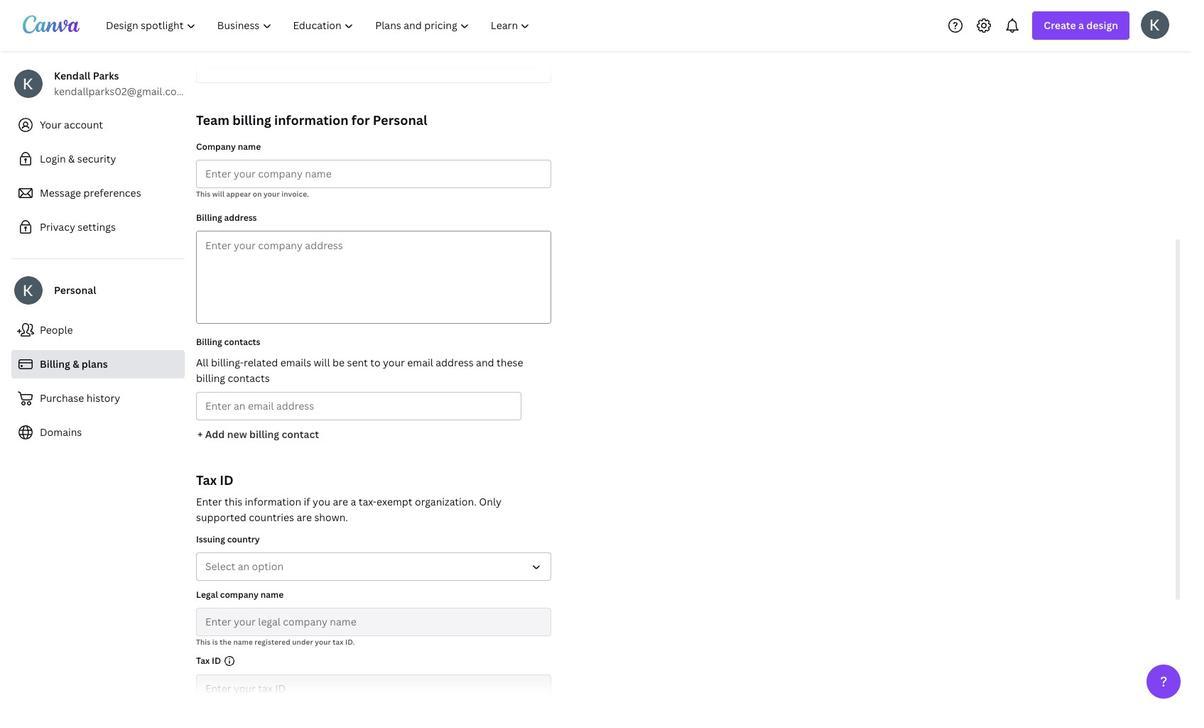 Task type: describe. For each thing, give the bounding box(es) containing it.
only
[[479, 495, 502, 509]]

be
[[333, 356, 345, 370]]

0 vertical spatial address
[[224, 212, 257, 224]]

related
[[244, 356, 278, 370]]

issuing country
[[196, 534, 260, 546]]

contacts inside the all billing-related emails will be sent to your email address and these billing contacts
[[228, 372, 270, 385]]

canva
[[366, 50, 396, 63]]

billing address
[[196, 212, 257, 224]]

kendall parks kendallparks02@gmail.com
[[54, 69, 186, 98]]

legal
[[196, 589, 218, 601]]

a inside create a design dropdown button
[[1079, 18, 1084, 32]]

will inside the all billing-related emails will be sent to your email address and these billing contacts
[[314, 356, 330, 370]]

message preferences
[[40, 186, 141, 200]]

shown.
[[314, 511, 348, 524]]

tax
[[333, 637, 344, 647]]

for
[[352, 112, 370, 129]]

try canva pro
[[349, 50, 415, 63]]

you
[[313, 495, 331, 509]]

login & security
[[40, 152, 116, 166]]

domains
[[40, 426, 82, 439]]

login
[[40, 152, 66, 166]]

0 vertical spatial are
[[333, 495, 348, 509]]

countries
[[249, 511, 294, 524]]

is
[[212, 637, 218, 647]]

purchase history
[[40, 392, 120, 405]]

registered
[[255, 637, 291, 647]]

and
[[476, 356, 494, 370]]

preferences
[[84, 186, 141, 200]]

the
[[220, 637, 232, 647]]

tax id enter this information if you are a tax-exempt organization. only supported countries are shown.
[[196, 472, 502, 524]]

Enter your tax ID text field
[[205, 676, 542, 703]]

email
[[407, 356, 433, 370]]

billing-
[[211, 356, 244, 370]]

top level navigation element
[[97, 11, 543, 40]]

2 vertical spatial name
[[233, 637, 253, 647]]

legal company name
[[196, 589, 284, 601]]

0 vertical spatial information
[[274, 112, 349, 129]]

your account link
[[11, 111, 185, 139]]

id for tax id
[[212, 655, 221, 667]]

history
[[87, 392, 120, 405]]

supported
[[196, 511, 246, 524]]

company name
[[196, 141, 261, 153]]

billing for billing contacts
[[196, 336, 222, 348]]

add
[[205, 428, 225, 441]]

team
[[196, 112, 230, 129]]

0 vertical spatial contacts
[[224, 336, 261, 348]]

billing for billing & plans
[[40, 357, 70, 371]]

create a design
[[1044, 18, 1119, 32]]

if
[[304, 495, 310, 509]]

create a design button
[[1033, 11, 1130, 40]]

try canva pro button
[[208, 43, 539, 71]]

under
[[292, 637, 313, 647]]

all billing-related emails will be sent to your email address and these billing contacts
[[196, 356, 523, 385]]

invoice.
[[282, 189, 309, 199]]

security
[[77, 152, 116, 166]]

kendall
[[54, 69, 90, 82]]

emails
[[280, 356, 311, 370]]

exempt
[[377, 495, 413, 509]]

issuing
[[196, 534, 225, 546]]

tax for tax id enter this information if you are a tax-exempt organization. only supported countries are shown.
[[196, 472, 217, 489]]

on
[[253, 189, 262, 199]]

Select an option button
[[196, 553, 551, 581]]

Enter your company address text field
[[197, 232, 551, 323]]

these
[[497, 356, 523, 370]]

id for tax id enter this information if you are a tax-exempt organization. only supported countries are shown.
[[220, 472, 234, 489]]

+
[[198, 428, 203, 441]]

domains link
[[11, 419, 185, 447]]

billing contacts
[[196, 336, 261, 348]]

billing inside the all billing-related emails will be sent to your email address and these billing contacts
[[196, 372, 225, 385]]

+ add new billing contact button
[[196, 421, 321, 449]]

0 vertical spatial personal
[[373, 112, 428, 129]]

0 horizontal spatial personal
[[54, 284, 96, 297]]

tax for tax id
[[196, 655, 210, 667]]

+ add new billing contact
[[198, 428, 319, 441]]

appear
[[226, 189, 251, 199]]

this
[[225, 495, 242, 509]]

select an option
[[205, 560, 284, 574]]

design
[[1087, 18, 1119, 32]]



Task type: locate. For each thing, give the bounding box(es) containing it.
personal
[[373, 112, 428, 129], [54, 284, 96, 297]]

company
[[196, 141, 236, 153]]

Enter your company name text field
[[205, 161, 542, 188]]

people link
[[11, 316, 185, 345]]

are up shown.
[[333, 495, 348, 509]]

1 horizontal spatial a
[[1079, 18, 1084, 32]]

name right the
[[233, 637, 253, 647]]

contacts up billing-
[[224, 336, 261, 348]]

people
[[40, 323, 73, 337]]

a
[[1079, 18, 1084, 32], [351, 495, 356, 509]]

2 vertical spatial billing
[[40, 357, 70, 371]]

0 vertical spatial your
[[264, 189, 280, 199]]

1 horizontal spatial address
[[436, 356, 474, 370]]

information
[[274, 112, 349, 129], [245, 495, 301, 509]]

billing inside button
[[249, 428, 279, 441]]

tax up enter
[[196, 472, 217, 489]]

organization.
[[415, 495, 477, 509]]

billing for billing address
[[196, 212, 222, 224]]

your
[[264, 189, 280, 199], [383, 356, 405, 370], [315, 637, 331, 647]]

will left appear
[[212, 189, 225, 199]]

id up this
[[220, 472, 234, 489]]

0 horizontal spatial are
[[297, 511, 312, 524]]

your right to
[[383, 356, 405, 370]]

account
[[64, 118, 103, 131]]

team billing information for personal
[[196, 112, 428, 129]]

2 vertical spatial your
[[315, 637, 331, 647]]

tax id
[[196, 655, 221, 667]]

2 vertical spatial billing
[[249, 428, 279, 441]]

0 horizontal spatial a
[[351, 495, 356, 509]]

parks
[[93, 69, 119, 82]]

1 vertical spatial will
[[314, 356, 330, 370]]

& left plans
[[73, 357, 79, 371]]

1 vertical spatial address
[[436, 356, 474, 370]]

try
[[349, 50, 364, 63]]

id down the is
[[212, 655, 221, 667]]

a inside tax id enter this information if you are a tax-exempt organization. only supported countries are shown.
[[351, 495, 356, 509]]

address left and
[[436, 356, 474, 370]]

information up "countries"
[[245, 495, 301, 509]]

this up the billing address
[[196, 189, 211, 199]]

1 this from the top
[[196, 189, 211, 199]]

Enter your legal company name text field
[[205, 609, 542, 636]]

contacts down related
[[228, 372, 270, 385]]

1 vertical spatial tax
[[196, 655, 210, 667]]

create
[[1044, 18, 1076, 32]]

this
[[196, 189, 211, 199], [196, 637, 211, 647]]

billing down the all
[[196, 372, 225, 385]]

billing up company name
[[233, 112, 271, 129]]

this will appear on your invoice.
[[196, 189, 309, 199]]

will
[[212, 189, 225, 199], [314, 356, 330, 370]]

2 tax from the top
[[196, 655, 210, 667]]

will left be
[[314, 356, 330, 370]]

tax inside tax id enter this information if you are a tax-exempt organization. only supported countries are shown.
[[196, 472, 217, 489]]

a left design
[[1079, 18, 1084, 32]]

privacy settings link
[[11, 213, 185, 242]]

message
[[40, 186, 81, 200]]

2 horizontal spatial your
[[383, 356, 405, 370]]

kendallparks02@gmail.com
[[54, 85, 186, 98]]

personal right for
[[373, 112, 428, 129]]

1 tax from the top
[[196, 472, 217, 489]]

1 vertical spatial billing
[[196, 372, 225, 385]]

0 horizontal spatial will
[[212, 189, 225, 199]]

select
[[205, 560, 235, 574]]

your inside the all billing-related emails will be sent to your email address and these billing contacts
[[383, 356, 405, 370]]

1 vertical spatial your
[[383, 356, 405, 370]]

0 vertical spatial id
[[220, 472, 234, 489]]

address down appear
[[224, 212, 257, 224]]

enter
[[196, 495, 222, 509]]

to
[[370, 356, 381, 370]]

settings
[[78, 220, 116, 234]]

this is the name registered under your tax id.
[[196, 637, 355, 647]]

0 vertical spatial name
[[238, 141, 261, 153]]

1 vertical spatial personal
[[54, 284, 96, 297]]

0 vertical spatial billing
[[196, 212, 222, 224]]

Enter an email address text field
[[205, 393, 512, 420]]

billing up the all
[[196, 336, 222, 348]]

all
[[196, 356, 209, 370]]

company
[[220, 589, 259, 601]]

billing & plans
[[40, 357, 108, 371]]

tax-
[[359, 495, 377, 509]]

1 vertical spatial a
[[351, 495, 356, 509]]

1 vertical spatial this
[[196, 637, 211, 647]]

this left the is
[[196, 637, 211, 647]]

new
[[227, 428, 247, 441]]

& for plans
[[73, 357, 79, 371]]

& right login
[[68, 152, 75, 166]]

0 vertical spatial billing
[[233, 112, 271, 129]]

2 this from the top
[[196, 637, 211, 647]]

country
[[227, 534, 260, 546]]

information inside tax id enter this information if you are a tax-exempt organization. only supported countries are shown.
[[245, 495, 301, 509]]

id
[[220, 472, 234, 489], [212, 655, 221, 667]]

1 vertical spatial billing
[[196, 336, 222, 348]]

name down option
[[261, 589, 284, 601]]

this for this will appear on your invoice.
[[196, 189, 211, 199]]

0 horizontal spatial address
[[224, 212, 257, 224]]

your right on
[[264, 189, 280, 199]]

billing down this will appear on your invoice. at top left
[[196, 212, 222, 224]]

1 horizontal spatial are
[[333, 495, 348, 509]]

address inside the all billing-related emails will be sent to your email address and these billing contacts
[[436, 356, 474, 370]]

id inside tax id enter this information if you are a tax-exempt organization. only supported countries are shown.
[[220, 472, 234, 489]]

information left for
[[274, 112, 349, 129]]

privacy settings
[[40, 220, 116, 234]]

tax
[[196, 472, 217, 489], [196, 655, 210, 667]]

your account
[[40, 118, 103, 131]]

1 vertical spatial are
[[297, 511, 312, 524]]

contact
[[282, 428, 319, 441]]

name
[[238, 141, 261, 153], [261, 589, 284, 601], [233, 637, 253, 647]]

1 horizontal spatial personal
[[373, 112, 428, 129]]

billing
[[196, 212, 222, 224], [196, 336, 222, 348], [40, 357, 70, 371]]

message preferences link
[[11, 179, 185, 208]]

pro
[[399, 50, 415, 63]]

plans
[[82, 357, 108, 371]]

& for security
[[68, 152, 75, 166]]

1 vertical spatial information
[[245, 495, 301, 509]]

billing & plans link
[[11, 350, 185, 379]]

1 vertical spatial id
[[212, 655, 221, 667]]

tax down legal at bottom
[[196, 655, 210, 667]]

are
[[333, 495, 348, 509], [297, 511, 312, 524]]

id.
[[345, 637, 355, 647]]

are down if
[[297, 511, 312, 524]]

name right company
[[238, 141, 261, 153]]

purchase history link
[[11, 384, 185, 413]]

1 vertical spatial &
[[73, 357, 79, 371]]

1 horizontal spatial your
[[315, 637, 331, 647]]

address
[[224, 212, 257, 224], [436, 356, 474, 370]]

0 horizontal spatial your
[[264, 189, 280, 199]]

option
[[252, 560, 284, 574]]

privacy
[[40, 220, 75, 234]]

billing down people
[[40, 357, 70, 371]]

an
[[238, 560, 250, 574]]

your
[[40, 118, 62, 131]]

kendall parks image
[[1141, 10, 1170, 39]]

purchase
[[40, 392, 84, 405]]

1 horizontal spatial will
[[314, 356, 330, 370]]

0 vertical spatial will
[[212, 189, 225, 199]]

0 vertical spatial a
[[1079, 18, 1084, 32]]

billing
[[233, 112, 271, 129], [196, 372, 225, 385], [249, 428, 279, 441]]

a left the tax-
[[351, 495, 356, 509]]

your left tax
[[315, 637, 331, 647]]

0 vertical spatial tax
[[196, 472, 217, 489]]

personal up people
[[54, 284, 96, 297]]

this for this is the name registered under your tax id.
[[196, 637, 211, 647]]

1 vertical spatial name
[[261, 589, 284, 601]]

1 vertical spatial contacts
[[228, 372, 270, 385]]

sent
[[347, 356, 368, 370]]

0 vertical spatial &
[[68, 152, 75, 166]]

0 vertical spatial this
[[196, 189, 211, 199]]

login & security link
[[11, 145, 185, 173]]

billing right new
[[249, 428, 279, 441]]



Task type: vqa. For each thing, say whether or not it's contained in the screenshot.
'Sunday' column header
no



